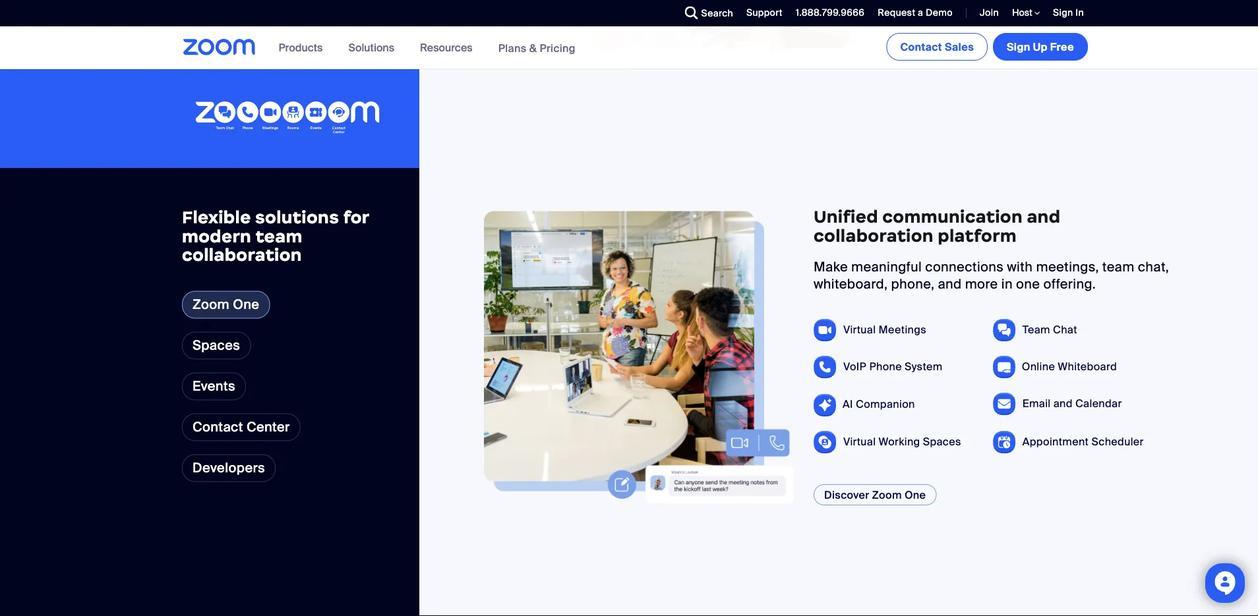 Task type: describe. For each thing, give the bounding box(es) containing it.
virtual meetings link
[[843, 323, 927, 337]]

calendar
[[1076, 397, 1122, 411]]

zoom unified communication platform image
[[195, 102, 380, 136]]

voip phone system
[[843, 360, 943, 374]]

meaningful
[[851, 258, 922, 275]]

meetings
[[879, 323, 927, 337]]

ai
[[843, 398, 853, 412]]

voip phone system link
[[843, 360, 943, 374]]

more
[[965, 276, 998, 292]]

2 vertical spatial and
[[1054, 397, 1073, 411]]

&
[[529, 41, 537, 55]]

ai companion link
[[843, 398, 915, 412]]

and inside the unified communication and collaboration platform
[[1027, 206, 1061, 227]]

and inside make meaningful connections with meetings, team chat, whiteboard, phone, and more in one offering.
[[938, 276, 962, 292]]

solutions
[[348, 41, 394, 54]]

sign for sign up free
[[1007, 40, 1030, 54]]

unified
[[814, 206, 878, 227]]

solutions
[[255, 206, 339, 228]]

discover
[[824, 488, 869, 502]]

request a demo
[[878, 7, 953, 19]]

zoom inside tab
[[193, 296, 230, 313]]

discover zoom one link
[[814, 485, 937, 506]]

collaboration inside the unified communication and collaboration platform
[[814, 225, 934, 246]]

1.888.799.9666
[[796, 7, 865, 19]]

contact for contact center
[[193, 419, 243, 436]]

appointment scheduler link
[[1023, 435, 1144, 449]]

solutions button
[[348, 26, 400, 69]]

center
[[247, 419, 290, 436]]

discover zoom one
[[824, 488, 926, 502]]

platform
[[938, 225, 1017, 246]]

team
[[1023, 323, 1050, 337]]

chat
[[1053, 323, 1077, 337]]

communication
[[882, 206, 1023, 227]]

join link left host
[[970, 0, 1002, 26]]

contact sales link
[[887, 33, 988, 61]]

virtual working spaces link
[[843, 435, 961, 449]]

appointment
[[1023, 435, 1089, 449]]

request
[[878, 7, 916, 19]]

plans
[[498, 41, 527, 55]]

join
[[980, 7, 999, 19]]

for
[[343, 206, 369, 228]]

product information navigation
[[269, 26, 585, 70]]

one
[[1016, 276, 1040, 292]]

a
[[918, 7, 923, 19]]

make meaningful connections with meetings, team chat, whiteboard, phone, and more in one offering.
[[814, 258, 1169, 292]]

with
[[1007, 258, 1033, 275]]

appointment scheduler
[[1023, 435, 1144, 449]]

flexible solutions for modern team collaboration
[[182, 206, 369, 266]]

online whiteboard link
[[1022, 360, 1117, 374]]

host button
[[1012, 7, 1040, 19]]

zoom interface icon - instant message image
[[605, 359, 794, 503]]

meetings navigation
[[884, 26, 1091, 63]]

zoom contact center tab
[[182, 414, 301, 441]]

whiteboard,
[[814, 276, 888, 292]]

up
[[1033, 40, 1048, 54]]

resources
[[420, 41, 473, 54]]

products button
[[279, 26, 329, 69]]

demo
[[926, 7, 953, 19]]



Task type: vqa. For each thing, say whether or not it's contained in the screenshot.
'MAKE MEANINGFUL CONNECTIONS WITH MEETINGS, TEAM CHAT, WHITEBOARD, PHONE, AND MORE IN ONE OFFERING.'
yes



Task type: locate. For each thing, give the bounding box(es) containing it.
scheduler
[[1092, 435, 1144, 449]]

zoom one tab
[[182, 291, 270, 319]]

1 horizontal spatial contact
[[900, 40, 942, 54]]

contact left center
[[193, 419, 243, 436]]

offering.
[[1043, 276, 1096, 292]]

collaboration up meaningful
[[814, 225, 934, 246]]

zoom one
[[193, 296, 259, 313]]

sign left 'in'
[[1053, 7, 1073, 19]]

0 horizontal spatial team
[[255, 225, 303, 247]]

unified communication and collaboration platform
[[814, 206, 1061, 246]]

online whiteboard
[[1022, 360, 1117, 374]]

0 horizontal spatial one
[[233, 296, 259, 313]]

team right modern
[[255, 225, 303, 247]]

team inside flexible solutions for modern team collaboration
[[255, 225, 303, 247]]

free
[[1050, 40, 1074, 54]]

products
[[279, 41, 323, 54]]

and right email
[[1054, 397, 1073, 411]]

collaboration inside flexible solutions for modern team collaboration
[[182, 244, 302, 266]]

sign
[[1053, 7, 1073, 19], [1007, 40, 1030, 54]]

1 vertical spatial zoom
[[872, 488, 902, 502]]

2 virtual from the top
[[843, 435, 876, 449]]

plans & pricing link
[[498, 41, 576, 55], [498, 41, 576, 55]]

1 horizontal spatial one
[[905, 488, 926, 502]]

virtual
[[843, 323, 876, 337], [843, 435, 876, 449]]

sign for sign in
[[1053, 7, 1073, 19]]

contact inside tab
[[193, 419, 243, 436]]

0 horizontal spatial sign
[[1007, 40, 1030, 54]]

flexible
[[182, 206, 251, 228]]

virtual working spaces
[[843, 435, 961, 449]]

sales
[[945, 40, 974, 54]]

sign inside button
[[1007, 40, 1030, 54]]

sign up free button
[[993, 33, 1088, 61]]

email and calendar link
[[1023, 397, 1122, 411]]

chat,
[[1138, 258, 1169, 275]]

0 vertical spatial and
[[1027, 206, 1061, 227]]

support link
[[737, 0, 786, 26], [746, 7, 783, 19]]

search
[[701, 7, 733, 19]]

online
[[1022, 360, 1055, 374]]

sign in link
[[1043, 0, 1091, 26], [1053, 7, 1084, 19]]

working
[[879, 435, 920, 449]]

connections
[[925, 258, 1004, 275]]

collaboration
[[814, 225, 934, 246], [182, 244, 302, 266]]

team inside make meaningful connections with meetings, team chat, whiteboard, phone, and more in one offering.
[[1102, 258, 1135, 275]]

1 virtual from the top
[[843, 323, 876, 337]]

virtual up voip
[[843, 323, 876, 337]]

1 vertical spatial contact
[[193, 419, 243, 436]]

contact
[[900, 40, 942, 54], [193, 419, 243, 436]]

virtual meetings
[[843, 323, 927, 337]]

system
[[905, 360, 943, 374]]

0 vertical spatial zoom
[[193, 296, 230, 313]]

phone
[[869, 360, 902, 374]]

0 vertical spatial virtual
[[843, 323, 876, 337]]

whiteboard
[[1058, 360, 1117, 374]]

flexible solutions for modern team collaboration tab list
[[182, 291, 301, 441]]

1 vertical spatial virtual
[[843, 435, 876, 449]]

1 horizontal spatial collaboration
[[814, 225, 934, 246]]

and
[[1027, 206, 1061, 227], [938, 276, 962, 292], [1054, 397, 1073, 411]]

1.888.799.9666 button
[[786, 0, 868, 26], [796, 7, 865, 19]]

email and calendar
[[1023, 397, 1122, 411]]

sign in
[[1053, 7, 1084, 19]]

zoom
[[193, 296, 230, 313], [872, 488, 902, 502]]

collaboration down flexible
[[182, 244, 302, 266]]

1 vertical spatial and
[[938, 276, 962, 292]]

one inside group
[[905, 488, 926, 502]]

virtual for virtual meetings
[[843, 323, 876, 337]]

search button
[[675, 0, 737, 26]]

1 vertical spatial team
[[1102, 258, 1135, 275]]

and down connections
[[938, 276, 962, 292]]

team left chat, in the right of the page
[[1102, 258, 1135, 275]]

banner containing contact sales
[[167, 26, 1091, 70]]

0 vertical spatial one
[[233, 296, 259, 313]]

zoom logo image
[[183, 39, 256, 55]]

contact for contact sales
[[900, 40, 942, 54]]

sign up free
[[1007, 40, 1074, 54]]

virtual down ai
[[843, 435, 876, 449]]

1 horizontal spatial zoom
[[872, 488, 902, 502]]

one inside tab
[[233, 296, 259, 313]]

0 vertical spatial team
[[255, 225, 303, 247]]

join link up meetings navigation
[[980, 7, 999, 19]]

voip
[[843, 360, 867, 374]]

0 vertical spatial sign
[[1053, 7, 1073, 19]]

in
[[1076, 7, 1084, 19]]

1 horizontal spatial sign
[[1053, 7, 1073, 19]]

email
[[1023, 397, 1051, 411]]

spaces
[[923, 435, 961, 449]]

make
[[814, 258, 848, 275]]

0 vertical spatial contact
[[900, 40, 942, 54]]

0 horizontal spatial collaboration
[[182, 244, 302, 266]]

contact sales
[[900, 40, 974, 54]]

modern
[[182, 225, 251, 247]]

in
[[1002, 276, 1013, 292]]

1 vertical spatial one
[[905, 488, 926, 502]]

contact center
[[193, 419, 290, 436]]

contact down a
[[900, 40, 942, 54]]

banner
[[167, 26, 1091, 70]]

zoom inside group
[[872, 488, 902, 502]]

meetings,
[[1036, 258, 1099, 275]]

1 vertical spatial sign
[[1007, 40, 1030, 54]]

support
[[746, 7, 783, 19]]

one
[[233, 296, 259, 313], [905, 488, 926, 502]]

and up with
[[1027, 206, 1061, 227]]

sign left up in the top of the page
[[1007, 40, 1030, 54]]

request a demo link
[[868, 0, 956, 26], [878, 7, 953, 19]]

zoom one group
[[419, 69, 1258, 617]]

ai companion
[[843, 398, 915, 412]]

phone,
[[891, 276, 935, 292]]

0 horizontal spatial contact
[[193, 419, 243, 436]]

team chat
[[1023, 323, 1077, 337]]

companion
[[856, 398, 915, 412]]

1 horizontal spatial team
[[1102, 258, 1135, 275]]

team chat link
[[1023, 323, 1077, 337]]

team
[[255, 225, 303, 247], [1102, 258, 1135, 275]]

pricing
[[540, 41, 576, 55]]

plans & pricing
[[498, 41, 576, 55]]

contact inside meetings navigation
[[900, 40, 942, 54]]

resources button
[[420, 26, 478, 69]]

host
[[1012, 7, 1035, 19]]

0 horizontal spatial zoom
[[193, 296, 230, 313]]

join link
[[970, 0, 1002, 26], [980, 7, 999, 19]]

virtual for virtual working spaces
[[843, 435, 876, 449]]



